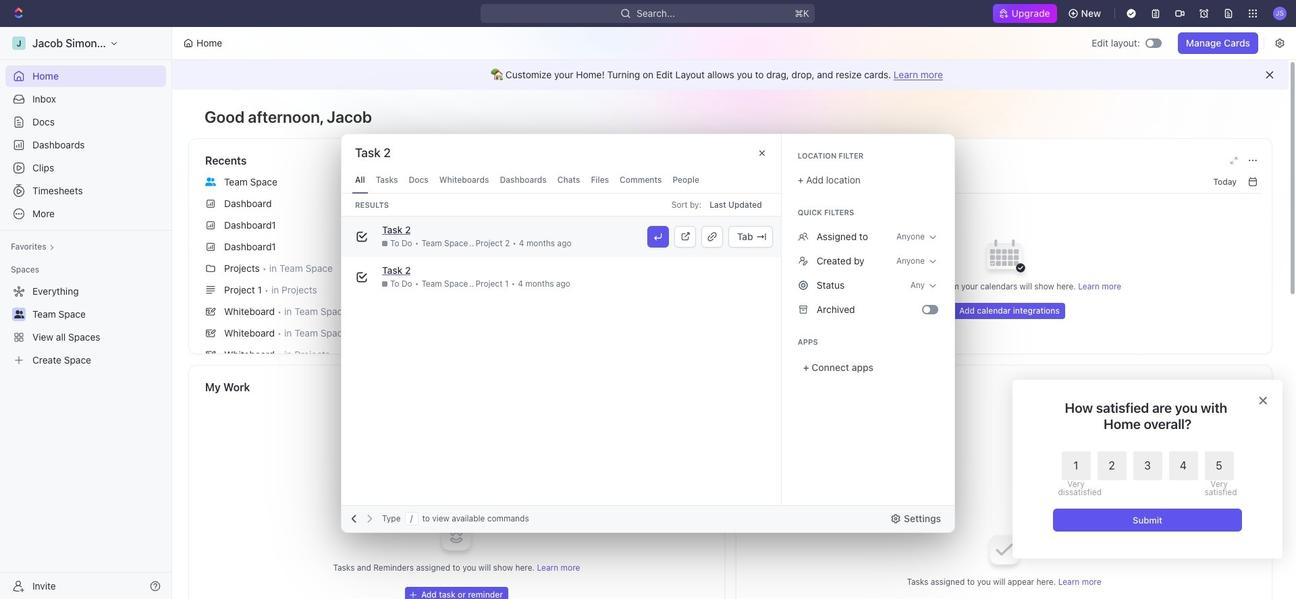 Task type: describe. For each thing, give the bounding box(es) containing it.
sidebar navigation
[[0, 27, 172, 600]]

1 qdq9q image from the top
[[798, 232, 809, 242]]

user group image
[[205, 178, 216, 186]]

e83zz image
[[798, 305, 809, 315]]



Task type: locate. For each thing, give the bounding box(es) containing it.
dialog
[[1013, 380, 1283, 559]]

1 vertical spatial qdq9q image
[[798, 280, 809, 291]]

qdq9q image down qdq9q icon
[[798, 280, 809, 291]]

0 vertical spatial qdq9q image
[[798, 232, 809, 242]]

Search or run a command… text field
[[355, 145, 457, 161]]

tree inside sidebar navigation
[[5, 281, 166, 372]]

qdq9q image up qdq9q icon
[[798, 232, 809, 242]]

option group
[[1059, 452, 1234, 497]]

tree
[[5, 281, 166, 372]]

qdq9q image
[[798, 232, 809, 242], [798, 280, 809, 291]]

qdq9q image
[[798, 256, 809, 267]]

2 qdq9q image from the top
[[798, 280, 809, 291]]

alert
[[172, 60, 1289, 90]]



Task type: vqa. For each thing, say whether or not it's contained in the screenshot.
Internal within the tree
no



